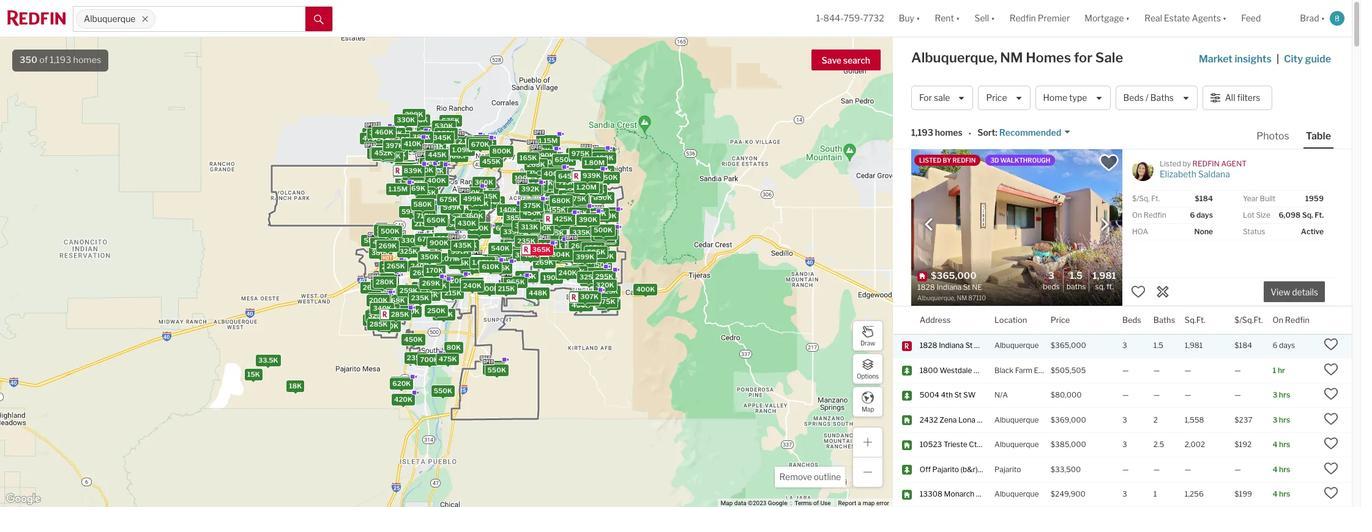 Task type: locate. For each thing, give the bounding box(es) containing it.
0 vertical spatial 595k
[[531, 220, 549, 228]]

3 ▾ from the left
[[991, 13, 995, 23]]

1 horizontal spatial 265k
[[571, 242, 589, 250]]

0 vertical spatial 235k
[[517, 237, 535, 245]]

price up ":"
[[987, 93, 1008, 103]]

595k left 480k
[[531, 220, 549, 228]]

map button
[[853, 387, 884, 418]]

2 3 hrs from the top
[[1273, 416, 1291, 425]]

1 vertical spatial 550k
[[487, 366, 506, 375]]

285k down 334k
[[369, 320, 388, 329]]

295k up 640k
[[595, 272, 613, 281]]

None search field
[[156, 7, 306, 31]]

430k
[[429, 153, 447, 162], [526, 180, 545, 189], [457, 219, 476, 228]]

1 horizontal spatial 550k
[[487, 366, 506, 375]]

4 ▾ from the left
[[1126, 13, 1130, 23]]

455k
[[482, 157, 501, 166], [547, 205, 566, 214]]

price button up ":"
[[979, 86, 1031, 110]]

sq.ft.
[[1185, 315, 1206, 325]]

3 hrs down hr
[[1273, 391, 1291, 400]]

395k down 397k
[[382, 152, 401, 160]]

700k
[[420, 356, 438, 365]]

699k
[[556, 156, 574, 164]]

0 vertical spatial 485k
[[405, 133, 424, 141]]

2 for 2
[[1154, 416, 1158, 425]]

299k up 454k
[[437, 129, 455, 138]]

639k
[[396, 167, 415, 176]]

1 vertical spatial 1,981
[[1185, 341, 1203, 350]]

0 vertical spatial 380k
[[378, 151, 397, 160]]

sw right rd on the bottom right
[[991, 465, 1003, 474]]

ft.
[[1152, 194, 1160, 203], [1315, 211, 1324, 220], [1107, 282, 1114, 291]]

2.07m
[[438, 255, 459, 264]]

268k down the 259k
[[387, 297, 405, 305]]

950k up 67k on the left of the page
[[416, 205, 434, 214]]

1 vertical spatial 190k
[[543, 273, 560, 282]]

sort
[[978, 128, 996, 138]]

369k down 329k
[[407, 184, 425, 193]]

zena
[[940, 416, 957, 425]]

options
[[857, 373, 879, 380]]

1 pajarito from the left
[[933, 465, 959, 474]]

terms of use
[[795, 500, 831, 507]]

310k down 517k
[[414, 180, 432, 189]]

0 vertical spatial nw
[[991, 366, 1004, 375]]

1 vertical spatial days
[[1280, 341, 1296, 350]]

368k
[[579, 296, 597, 305]]

sell
[[975, 13, 990, 23]]

$199
[[1235, 490, 1253, 499]]

hrs for 10523 trieste ct nw albuquerque
[[1280, 440, 1291, 450]]

5
[[397, 163, 401, 172]]

385k
[[382, 129, 400, 138], [412, 133, 431, 142], [506, 213, 524, 222]]

323k
[[368, 312, 386, 320]]

240k down 304k
[[558, 269, 577, 278]]

redfin inside "button"
[[1010, 13, 1036, 23]]

size
[[1257, 211, 1271, 220]]

307k
[[580, 293, 599, 302]]

albuquerque up farm
[[995, 341, 1039, 350]]

3 4 hrs from the top
[[1273, 490, 1291, 499]]

market insights | city guide
[[1199, 53, 1332, 65]]

2 vertical spatial st
[[977, 416, 985, 425]]

190k up 559k
[[459, 242, 477, 250]]

1 vertical spatial 1.20m
[[576, 183, 596, 192]]

380k down 397k
[[378, 151, 397, 160]]

1 vertical spatial price
[[1051, 315, 1070, 325]]

heading
[[918, 270, 1017, 303]]

sw
[[964, 391, 976, 400], [991, 465, 1003, 474]]

1 vertical spatial nw
[[979, 440, 992, 450]]

redfin inside button
[[1286, 315, 1310, 325]]

310k up 307k
[[587, 269, 604, 278]]

289k up 313k
[[521, 204, 539, 213]]

homes left the •
[[935, 128, 963, 138]]

0 vertical spatial 370k
[[551, 204, 569, 213]]

favorite this home image
[[1131, 285, 1146, 299], [1324, 362, 1339, 377]]

submit search image
[[314, 15, 324, 24]]

1 for 1
[[1154, 490, 1157, 499]]

2 vertical spatial ft.
[[1107, 282, 1114, 291]]

140k right the 580k
[[451, 203, 469, 212]]

0 horizontal spatial homes
[[73, 54, 101, 66]]

google
[[768, 500, 788, 507]]

370k up "729k"
[[519, 230, 538, 238]]

1 horizontal spatial 200k
[[470, 224, 488, 233]]

1 vertical spatial 445k
[[374, 239, 393, 247]]

on up hoa
[[1133, 211, 1143, 220]]

715k up '720k'
[[558, 178, 575, 187]]

6 units
[[364, 129, 387, 138]]

4 for $199
[[1273, 490, 1278, 499]]

2.10m
[[458, 137, 478, 146]]

1 vertical spatial homes
[[935, 128, 963, 138]]

0 horizontal spatial map
[[721, 500, 733, 507]]

485k down 393k
[[598, 226, 616, 235]]

595k down 510k
[[587, 248, 605, 257]]

540k down 339k
[[491, 244, 510, 253]]

1.5 for 1.5
[[1154, 341, 1164, 350]]

1 horizontal spatial 320k
[[596, 281, 614, 290]]

259k
[[399, 286, 418, 295]]

0 vertical spatial 950k
[[462, 189, 480, 197]]

10523 trieste ct nw link
[[920, 440, 992, 451]]

st right lona
[[977, 416, 985, 425]]

redfin right the by
[[953, 157, 976, 164]]

0 horizontal spatial 140k
[[451, 203, 469, 212]]

1 left 1,256
[[1154, 490, 1157, 499]]

2 ▾ from the left
[[956, 13, 960, 23]]

of right 350
[[39, 54, 48, 66]]

0 vertical spatial 1,981
[[1093, 270, 1117, 281]]

4 for —
[[1273, 465, 1278, 474]]

▾ for sell ▾
[[991, 13, 995, 23]]

st right the 4th
[[955, 391, 962, 400]]

ne for st
[[975, 341, 985, 350]]

1-844-759-7732 link
[[817, 13, 885, 23]]

650k
[[555, 155, 573, 164], [599, 173, 618, 182], [483, 198, 502, 206], [427, 216, 445, 224]]

0 horizontal spatial price button
[[979, 86, 1031, 110]]

589k
[[364, 236, 382, 245]]

view details link
[[1264, 280, 1326, 303]]

▾ for mortgage ▾
[[1126, 13, 1130, 23]]

1959
[[1306, 194, 1324, 203]]

1.15m up 699k
[[539, 137, 558, 145]]

0 vertical spatial 455k
[[482, 157, 501, 166]]

0 horizontal spatial 385k
[[382, 129, 400, 138]]

1 horizontal spatial st
[[966, 341, 973, 350]]

5004 4th st sw link
[[920, 391, 984, 401]]

0 horizontal spatial of
[[39, 54, 48, 66]]

units for 2 units
[[461, 260, 478, 268]]

315k down 510k
[[587, 250, 604, 259]]

320k up 640k
[[596, 281, 614, 290]]

▾ right sell
[[991, 13, 995, 23]]

190k down the 259k
[[402, 307, 419, 316]]

765k
[[562, 179, 580, 187]]

rent ▾ button
[[928, 0, 968, 37]]

0 vertical spatial ne
[[975, 341, 985, 350]]

▾ for brad ▾
[[1322, 13, 1326, 23]]

1.5 inside "1.5 baths"
[[1070, 270, 1083, 281]]

319k down "729k"
[[515, 251, 532, 259]]

2 pajarito from the left
[[995, 465, 1022, 474]]

445k down 454k
[[428, 151, 446, 159]]

0 vertical spatial 1
[[1273, 366, 1277, 375]]

1 horizontal spatial 315k
[[587, 250, 604, 259]]

nw for way
[[991, 366, 1004, 375]]

2 vertical spatial 190k
[[402, 307, 419, 316]]

1 vertical spatial 1.5
[[1154, 341, 1164, 350]]

0 vertical spatial 200k
[[470, 224, 488, 233]]

1 horizontal spatial 355k
[[569, 253, 587, 262]]

0 horizontal spatial 595k
[[491, 264, 510, 272]]

ft. inside "1,981 sq. ft."
[[1107, 282, 1114, 291]]

2 4 from the top
[[1273, 465, 1278, 474]]

525k up 1.80m
[[595, 149, 613, 157]]

2 up 2.5
[[1154, 416, 1158, 425]]

3 favorite this home image from the top
[[1324, 412, 1339, 427]]

6 up none
[[1191, 211, 1196, 220]]

hrs for 13308 monarch dr ne albuquerque
[[1280, 490, 1291, 499]]

save search
[[822, 55, 871, 66]]

4 favorite this home image from the top
[[1324, 437, 1339, 451]]

1 vertical spatial 715k
[[416, 212, 433, 220]]

0 horizontal spatial 1,193
[[50, 54, 71, 66]]

0 vertical spatial 190k
[[459, 242, 477, 250]]

575k
[[442, 116, 460, 125], [532, 146, 550, 155], [449, 202, 467, 210], [597, 297, 615, 306]]

850k
[[593, 193, 612, 202]]

favorite this home image for $365,000
[[1324, 338, 1339, 352]]

1 horizontal spatial 289k
[[470, 228, 488, 237]]

favorite this home image
[[1324, 338, 1339, 352], [1324, 387, 1339, 402], [1324, 412, 1339, 427], [1324, 437, 1339, 451], [1324, 462, 1339, 476], [1324, 486, 1339, 501]]

6 ▾ from the left
[[1322, 13, 1326, 23]]

0 horizontal spatial 355k
[[387, 151, 405, 159]]

save
[[822, 55, 842, 66]]

hrs for 2432 zena lona st ne albuquerque
[[1280, 416, 1291, 425]]

table
[[1306, 130, 1332, 142]]

favorite this home image for $33,500
[[1324, 462, 1339, 476]]

1 vertical spatial 6
[[1191, 211, 1196, 220]]

1800
[[920, 366, 939, 375]]

all filters
[[1226, 93, 1261, 103]]

ft. for 6,098
[[1315, 211, 1324, 220]]

ft. down the 1959
[[1315, 211, 1324, 220]]

6 up the 1 hr
[[1273, 341, 1278, 350]]

1 horizontal spatial sq.
[[1303, 211, 1314, 220]]

1 vertical spatial 298k
[[398, 288, 417, 297]]

agents
[[1192, 13, 1221, 23]]

0 vertical spatial 3 hrs
[[1273, 391, 1291, 400]]

homes right 350
[[73, 54, 101, 66]]

365k up 339k
[[505, 217, 524, 225]]

0 horizontal spatial ft.
[[1107, 282, 1114, 291]]

330k down 675k
[[456, 217, 475, 226]]

0 vertical spatial 80k
[[569, 149, 583, 158]]

320k down 2 units
[[445, 277, 464, 285]]

baths down x-out this home image on the bottom right
[[1154, 315, 1176, 325]]

475k right 517k
[[426, 167, 444, 176]]

250k down 537k
[[463, 258, 481, 266]]

1 vertical spatial 950k
[[416, 205, 434, 214]]

rent
[[935, 13, 955, 23]]

200k left the 69.5k at the left top
[[470, 224, 488, 233]]

of
[[39, 54, 48, 66], [814, 500, 819, 507]]

5 favorite this home image from the top
[[1324, 462, 1339, 476]]

1.5 baths
[[1067, 270, 1086, 291]]

map inside button
[[862, 406, 874, 413]]

1 vertical spatial ft.
[[1315, 211, 1324, 220]]

345k down 530k on the top left
[[433, 133, 451, 142]]

385k up the 69.5k at the left top
[[506, 213, 524, 222]]

albuquerque
[[84, 14, 136, 24], [995, 341, 1039, 350], [995, 416, 1039, 425], [995, 440, 1039, 450], [995, 490, 1039, 499]]

1 vertical spatial redfin
[[1144, 211, 1167, 220]]

1 vertical spatial 399k
[[576, 253, 594, 261]]

1 vertical spatial 345k
[[510, 250, 529, 258]]

2 vertical spatial 270k
[[373, 280, 391, 288]]

0 vertical spatial 550k
[[548, 194, 566, 202]]

st right indiana
[[966, 341, 973, 350]]

289k up 349k
[[405, 111, 423, 119]]

details
[[1293, 287, 1319, 298]]

235k
[[517, 237, 535, 245], [411, 294, 429, 302], [407, 354, 425, 362]]

st for sw
[[955, 391, 962, 400]]

on down view
[[1273, 315, 1284, 325]]

sq. for 6,098
[[1303, 211, 1314, 220]]

395k
[[409, 116, 428, 124], [378, 146, 397, 154], [382, 152, 401, 160], [578, 214, 597, 222], [596, 278, 615, 286]]

390k
[[536, 151, 554, 160], [579, 216, 597, 224], [533, 224, 551, 232]]

0 horizontal spatial 369k
[[407, 184, 425, 193]]

0 horizontal spatial units
[[370, 129, 387, 138]]

1 horizontal spatial 140k
[[499, 206, 517, 214]]

140k
[[451, 203, 469, 212], [499, 206, 517, 214]]

500k up 625k
[[381, 227, 399, 236]]

759-
[[844, 13, 864, 23]]

1,193 homes •
[[912, 128, 972, 139]]

5 units
[[397, 163, 420, 172]]

sq. inside "1,981 sq. ft."
[[1096, 282, 1105, 291]]

550k
[[548, 194, 566, 202], [487, 366, 506, 375], [434, 387, 452, 396]]

2 vertical spatial 295k
[[435, 311, 453, 319]]

360k down 510k
[[579, 249, 597, 257]]

1.15m
[[539, 137, 558, 145], [388, 185, 407, 194]]

0 vertical spatial $184
[[1195, 194, 1214, 203]]

beds left 'baths' button
[[1123, 315, 1142, 325]]

740k
[[586, 186, 605, 195]]

475k
[[426, 167, 444, 176], [439, 355, 457, 364]]

pajarito right rd on the bottom right
[[995, 465, 1022, 474]]

1 horizontal spatial 310k
[[587, 269, 604, 278]]

800k down 999k
[[492, 147, 511, 155]]

2 horizontal spatial 240k
[[558, 269, 577, 278]]

600k up 160k
[[543, 158, 562, 167]]

0 vertical spatial units
[[370, 129, 387, 138]]

399k down 765k
[[561, 192, 580, 200]]

2 horizontal spatial 215k
[[498, 285, 515, 293]]

479k
[[558, 172, 576, 180]]

269k up the 259k
[[413, 269, 431, 277]]

300k
[[373, 129, 392, 138], [557, 253, 576, 262], [566, 267, 585, 276], [376, 275, 395, 284], [377, 309, 396, 317], [365, 316, 384, 325]]

photos
[[1257, 130, 1290, 142]]

1 horizontal spatial 1.5
[[1154, 341, 1164, 350]]

albuquerque, nm homes for sale
[[912, 50, 1124, 66]]

3 4 from the top
[[1273, 490, 1278, 499]]

115k
[[481, 192, 497, 201]]

3 hrs for $237
[[1273, 416, 1291, 425]]

2 favorite this home image from the top
[[1324, 387, 1339, 402]]

for sale button
[[912, 86, 974, 110]]

715k down the 580k
[[416, 212, 433, 220]]

1.5 down 'baths' button
[[1154, 341, 1164, 350]]

1 favorite this home image from the top
[[1324, 338, 1339, 352]]

299k
[[437, 129, 455, 138], [596, 252, 614, 261]]

1 4 from the top
[[1273, 440, 1278, 450]]

420k
[[394, 396, 412, 404]]

285k down 170k
[[414, 284, 432, 292]]

470k
[[362, 134, 381, 142], [373, 238, 391, 247]]

2 145k from the left
[[377, 226, 394, 235]]

favorite this home image for $80,000
[[1324, 387, 1339, 402]]

baths right the /
[[1151, 93, 1174, 103]]

415k
[[570, 209, 587, 217], [574, 296, 592, 305]]

1 horizontal spatial 299k
[[596, 252, 614, 261]]

beds for beds / baths
[[1124, 93, 1144, 103]]

400k down 1.80m
[[593, 167, 612, 176]]

250k down 260k
[[370, 295, 388, 303]]

0 horizontal spatial 268k
[[387, 297, 405, 305]]

640k
[[598, 291, 616, 300]]

all
[[1226, 93, 1236, 103]]

395k up 349k
[[409, 116, 428, 124]]

0 vertical spatial 430k
[[429, 153, 447, 162]]

ne for dr
[[986, 490, 996, 499]]

1 4 hrs from the top
[[1273, 440, 1291, 450]]

beds inside button
[[1124, 93, 1144, 103]]

650k up '740k'
[[599, 173, 618, 182]]

draw
[[861, 340, 876, 347]]

480k
[[549, 215, 568, 223]]

hr
[[1278, 366, 1286, 375]]

650k down the 580k
[[427, 216, 445, 224]]

295k up 55k
[[574, 238, 593, 247]]

redfin premier button
[[1003, 0, 1078, 37]]

0 vertical spatial 600k
[[543, 158, 562, 167]]

720k
[[551, 189, 568, 198]]

pajarito right off
[[933, 465, 959, 474]]

0 vertical spatial ft.
[[1152, 194, 1160, 203]]

0 horizontal spatial days
[[1197, 211, 1214, 220]]

215k down 610k
[[498, 285, 515, 293]]

0 vertical spatial 355k
[[387, 151, 405, 159]]

1 vertical spatial 455k
[[547, 205, 566, 214]]

black
[[995, 366, 1014, 375]]

4 hrs for —
[[1273, 465, 1291, 474]]

2 vertical spatial 235k
[[407, 354, 425, 362]]

0 horizontal spatial on
[[1133, 211, 1143, 220]]

beds / baths button
[[1116, 86, 1198, 110]]

2 vertical spatial 595k
[[491, 264, 510, 272]]

favorite button checkbox
[[1099, 152, 1120, 173]]

0 vertical spatial 415k
[[570, 209, 587, 217]]

0 horizontal spatial 320k
[[445, 277, 464, 285]]

1 vertical spatial 1,193
[[912, 128, 934, 138]]

235k down 170k
[[411, 294, 429, 302]]

140k up the 69.5k at the left top
[[499, 206, 517, 214]]

ft. right "1.5 baths"
[[1107, 282, 1114, 291]]

nw
[[991, 366, 1004, 375], [979, 440, 992, 450]]

sq. for 1,981
[[1096, 282, 1105, 291]]

sq. up active
[[1303, 211, 1314, 220]]

0 vertical spatial 6 days
[[1191, 211, 1214, 220]]

460k down 393k
[[594, 233, 612, 241]]

redfin inside listed by redfin agent elizabeth saldana
[[1193, 159, 1220, 168]]

map region
[[0, 16, 1049, 508]]

1 vertical spatial 295k
[[595, 272, 613, 281]]

1 3 hrs from the top
[[1273, 391, 1291, 400]]

$369,000
[[1051, 416, 1087, 425]]

448k
[[529, 289, 547, 298]]

6 favorite this home image from the top
[[1324, 486, 1339, 501]]

900k
[[430, 239, 448, 247]]

listed by redfin
[[920, 157, 976, 164]]

favorite this home image for $249,900
[[1324, 486, 1339, 501]]

days up none
[[1197, 211, 1214, 220]]

2432
[[920, 416, 938, 425]]

st for ne
[[966, 341, 973, 350]]

2 inside map region
[[456, 260, 460, 268]]

0 vertical spatial days
[[1197, 211, 1214, 220]]

2 horizontal spatial ft.
[[1315, 211, 1324, 220]]

1 ▾ from the left
[[917, 13, 921, 23]]

1 horizontal spatial 6
[[1191, 211, 1196, 220]]

2 4 hrs from the top
[[1273, 465, 1291, 474]]

beds
[[1124, 93, 1144, 103], [1043, 282, 1060, 291], [1123, 315, 1142, 325]]

recommended
[[1000, 128, 1062, 138]]

1 horizontal spatial 6 days
[[1273, 341, 1296, 350]]

1 vertical spatial 370k
[[519, 230, 538, 238]]

4 hrs for $192
[[1273, 440, 1291, 450]]

2.5
[[1154, 440, 1165, 450]]

490k
[[595, 153, 614, 162]]



Task type: describe. For each thing, give the bounding box(es) containing it.
1 vertical spatial 525k
[[498, 250, 517, 259]]

0 vertical spatial 525k
[[595, 149, 613, 157]]

units for 6 units
[[370, 129, 387, 138]]

x-out this home image
[[1156, 285, 1171, 299]]

575k up 2.10m
[[442, 116, 460, 125]]

remove
[[780, 472, 812, 482]]

1 horizontal spatial 295k
[[574, 238, 593, 247]]

terms
[[795, 500, 812, 507]]

1,981 for 1,981 sq. ft.
[[1093, 270, 1117, 281]]

for sale
[[920, 93, 950, 103]]

365k down 260k
[[375, 317, 394, 325]]

market
[[1199, 53, 1233, 65]]

agent
[[1222, 159, 1247, 168]]

0 vertical spatial 345k
[[433, 133, 451, 142]]

285k down 537k
[[451, 259, 469, 268]]

1 horizontal spatial 298k
[[562, 242, 581, 251]]

farm
[[1016, 366, 1033, 375]]

draw button
[[853, 321, 884, 351]]

home type button
[[1036, 86, 1111, 110]]

500k down 393k
[[594, 226, 613, 235]]

elizabeth saldana image
[[1125, 160, 1159, 193]]

estates
[[1034, 366, 1060, 375]]

675k
[[439, 195, 457, 204]]

1 horizontal spatial 455k
[[547, 205, 566, 214]]

425k down 680k
[[554, 215, 573, 223]]

1 horizontal spatial on redfin
[[1273, 315, 1310, 325]]

1 vertical spatial 80k
[[447, 343, 461, 352]]

2 horizontal spatial 6
[[1273, 341, 1278, 350]]

253k
[[511, 230, 529, 238]]

terms of use link
[[795, 500, 831, 507]]

5 ▾ from the left
[[1223, 13, 1227, 23]]

$/sq. ft.
[[1133, 194, 1160, 203]]

photo of 1828 indiana st ne, albuquerque, nm 87110 image
[[912, 149, 1123, 306]]

beds button
[[1123, 307, 1142, 334]]

400k down 393k
[[586, 237, 605, 246]]

data
[[735, 500, 747, 507]]

map for map
[[862, 406, 874, 413]]

349k
[[419, 128, 438, 137]]

0 horizontal spatial 240k
[[411, 262, 429, 270]]

160k
[[529, 167, 547, 176]]

339k
[[503, 228, 521, 237]]

500k down 454k
[[427, 155, 446, 164]]

392k
[[521, 185, 539, 194]]

1 vertical spatial 270k
[[573, 224, 591, 233]]

0 horizontal spatial 550k
[[434, 387, 452, 396]]

3d
[[991, 157, 999, 164]]

▾ for rent ▾
[[956, 13, 960, 23]]

650k up 479k
[[555, 155, 573, 164]]

©2023
[[748, 500, 767, 507]]

0 vertical spatial 715k
[[558, 178, 575, 187]]

459k
[[556, 183, 575, 192]]

year built
[[1244, 194, 1276, 203]]

mortgage ▾ button
[[1078, 0, 1138, 37]]

sale
[[1096, 50, 1124, 66]]

55k
[[582, 276, 596, 285]]

map for map data ©2023 google
[[721, 500, 733, 507]]

sell ▾
[[975, 13, 995, 23]]

0 horizontal spatial 445k
[[374, 239, 393, 247]]

3 right $249,900
[[1123, 490, 1128, 499]]

favorite this home image for $369,000
[[1324, 412, 1339, 427]]

of for 350
[[39, 54, 48, 66]]

3 right the $237 on the bottom right of the page
[[1273, 416, 1278, 425]]

1 vertical spatial ne
[[986, 416, 997, 425]]

400k down the 555k
[[427, 176, 446, 185]]

1.5 for 1.5 baths
[[1070, 270, 1083, 281]]

favorite this home image for $385,000
[[1324, 437, 1339, 451]]

0 horizontal spatial 298k
[[398, 288, 417, 297]]

off pajarito (b&r) rd sw
[[920, 465, 1003, 474]]

0 horizontal spatial 315k
[[520, 219, 537, 228]]

269k left the 290k
[[378, 242, 397, 250]]

2 horizontal spatial 385k
[[506, 213, 524, 222]]

13308
[[920, 490, 943, 499]]

rent ▾
[[935, 13, 960, 23]]

beds for beds button
[[1123, 315, 1142, 325]]

1 vertical spatial 800k
[[582, 184, 601, 193]]

1-
[[817, 13, 824, 23]]

3 left 2.5
[[1123, 440, 1128, 450]]

0 horizontal spatial 499k
[[370, 149, 388, 158]]

built
[[1260, 194, 1276, 203]]

45k
[[523, 251, 537, 260]]

4 for $192
[[1273, 440, 1278, 450]]

next button image
[[1099, 218, 1111, 231]]

0 horizontal spatial 460k
[[375, 128, 393, 137]]

625k
[[370, 237, 388, 246]]

410k right 397k
[[404, 140, 421, 148]]

user photo image
[[1330, 11, 1345, 26]]

0 horizontal spatial $184
[[1195, 194, 1214, 203]]

black farm estates
[[995, 366, 1060, 375]]

pajarito inside off pajarito (b&r) rd sw link
[[933, 465, 959, 474]]

0 horizontal spatial 270k
[[373, 280, 391, 288]]

listed
[[920, 157, 942, 164]]

1 vertical spatial 369k
[[581, 229, 599, 238]]

redfin premier
[[1010, 13, 1070, 23]]

1 horizontal spatial 80k
[[569, 149, 583, 158]]

albuquerque left remove albuquerque icon
[[84, 14, 136, 24]]

425k up 440k
[[540, 165, 558, 174]]

400k up 760k
[[522, 186, 541, 195]]

670k
[[471, 140, 489, 149]]

365k left 349k
[[396, 135, 414, 144]]

395k down the 389k
[[378, 146, 397, 154]]

favorite button image
[[1099, 152, 1120, 173]]

1 hr
[[1273, 366, 1286, 375]]

photos button
[[1255, 130, 1304, 148]]

sell ▾ button
[[975, 0, 995, 37]]

monarch
[[944, 490, 975, 499]]

400k down 610k
[[480, 285, 499, 293]]

389k
[[369, 129, 388, 137]]

760k
[[526, 200, 544, 209]]

sort :
[[978, 128, 998, 138]]

3 beds
[[1043, 270, 1060, 291]]

▾ for buy ▾
[[917, 13, 921, 23]]

google image
[[3, 492, 43, 508]]

330k up 397k
[[397, 115, 415, 124]]

of for terms
[[814, 500, 819, 507]]

0 horizontal spatial 310k
[[414, 180, 432, 189]]

425k right the 259k
[[420, 291, 438, 299]]

1 vertical spatial 1.15m
[[388, 185, 407, 194]]

1 horizontal spatial 460k
[[594, 233, 612, 241]]

425k up '448k'
[[518, 273, 536, 281]]

594k
[[401, 207, 420, 216]]

walkthrough
[[1001, 157, 1051, 164]]

search
[[844, 55, 871, 66]]

•
[[969, 128, 972, 139]]

1 horizontal spatial price
[[1051, 315, 1070, 325]]

guide
[[1306, 53, 1332, 65]]

360k up "115k"
[[475, 178, 493, 187]]

360k up 610k
[[490, 246, 508, 255]]

0 vertical spatial 445k
[[428, 151, 446, 159]]

view
[[1271, 287, 1291, 298]]

previous button image
[[923, 218, 936, 231]]

indiana
[[939, 341, 964, 350]]

1 horizontal spatial 950k
[[462, 189, 480, 197]]

575k right 368k
[[597, 297, 615, 306]]

buy ▾ button
[[899, 0, 921, 37]]

estate
[[1165, 13, 1191, 23]]

0 vertical spatial 1,193
[[50, 54, 71, 66]]

1 vertical spatial 265k
[[387, 262, 405, 271]]

510k
[[588, 231, 605, 239]]

1 vertical spatial 380k
[[371, 249, 390, 257]]

albuquerque right dr
[[995, 490, 1039, 499]]

2 horizontal spatial st
[[977, 416, 985, 425]]

0 vertical spatial 369k
[[407, 184, 425, 193]]

ft. for 1,981
[[1107, 282, 1114, 291]]

0 vertical spatial 270k
[[452, 215, 470, 223]]

on redfin button
[[1273, 307, 1310, 334]]

285k right 328k
[[391, 310, 409, 319]]

250k down "869k"
[[463, 278, 482, 287]]

269k up '448k'
[[535, 258, 553, 267]]

1 vertical spatial 355k
[[569, 253, 587, 262]]

530k
[[435, 122, 453, 131]]

575k right the 580k
[[449, 202, 467, 210]]

250k down 510k
[[575, 249, 593, 257]]

390k up 510k
[[579, 216, 597, 224]]

5004 4th st sw
[[920, 391, 976, 400]]

1 horizontal spatial 540k
[[593, 228, 612, 236]]

3 right $369,000
[[1123, 416, 1128, 425]]

67k
[[417, 235, 431, 243]]

0 vertical spatial price button
[[979, 86, 1031, 110]]

1,981 for 1,981
[[1185, 341, 1203, 350]]

sale
[[934, 93, 950, 103]]

3 inside 3 beds
[[1049, 270, 1055, 281]]

330k up 329k
[[415, 166, 433, 175]]

6 inside map region
[[364, 129, 369, 138]]

1 vertical spatial 268k
[[387, 297, 405, 305]]

1 horizontal spatial 485k
[[598, 226, 616, 235]]

1 145k from the left
[[376, 226, 394, 235]]

0 horizontal spatial 295k
[[435, 311, 453, 319]]

1 horizontal spatial $184
[[1235, 341, 1253, 350]]

0 horizontal spatial on redfin
[[1133, 211, 1167, 220]]

330k left 900k
[[401, 237, 419, 245]]

albuquerque right the ct
[[995, 440, 1039, 450]]

1 horizontal spatial 595k
[[531, 220, 549, 228]]

500k down 850k
[[598, 212, 617, 220]]

3 down beds button
[[1123, 341, 1128, 350]]

brad ▾
[[1301, 13, 1326, 23]]

360k down "115k"
[[464, 212, 483, 220]]

0 vertical spatial homes
[[73, 54, 101, 66]]

off
[[920, 465, 931, 474]]

575k up 160k
[[532, 146, 550, 155]]

$505,505
[[1051, 366, 1086, 375]]

on inside button
[[1273, 315, 1284, 325]]

400k right 640k
[[636, 285, 655, 294]]

0 vertical spatial 399k
[[561, 192, 580, 200]]

units for 5 units
[[403, 163, 420, 172]]

all filters button
[[1203, 86, 1273, 110]]

1 horizontal spatial 430k
[[457, 219, 476, 228]]

400k up 440k
[[544, 170, 563, 178]]

1 horizontal spatial price button
[[1051, 307, 1070, 334]]

250k down 243k
[[427, 307, 445, 316]]

3 down the 1 hr
[[1273, 391, 1278, 400]]

2 horizontal spatial 289k
[[521, 204, 539, 213]]

1 vertical spatial 430k
[[526, 180, 545, 189]]

$365,000
[[1051, 341, 1087, 350]]

albuquerque down n/a
[[995, 416, 1039, 425]]

250k up 55k
[[591, 261, 609, 269]]

2 units
[[456, 260, 478, 268]]

error
[[877, 500, 890, 507]]

2 vertical spatial 525k
[[600, 287, 618, 296]]

redfin for listed by redfin agent elizabeth saldana
[[1193, 159, 1220, 168]]

1 horizontal spatial redfin
[[1144, 211, 1167, 220]]

1 horizontal spatial 499k
[[463, 195, 482, 203]]

by
[[943, 157, 952, 164]]

1 vertical spatial 470k
[[373, 238, 391, 247]]

0 vertical spatial 800k
[[492, 147, 511, 155]]

dr
[[976, 490, 985, 499]]

1 for 1 hr
[[1273, 366, 1277, 375]]

1 horizontal spatial 215k
[[444, 289, 461, 297]]

390k down 480k
[[533, 224, 551, 232]]

2 vertical spatial baths
[[1154, 315, 1176, 325]]

650k up the 69.5k at the left top
[[483, 198, 502, 206]]

0 vertical spatial 268k
[[527, 161, 545, 169]]

1 vertical spatial 235k
[[411, 294, 429, 302]]

452k
[[374, 149, 392, 157]]

0 horizontal spatial 215k
[[414, 220, 431, 228]]

table button
[[1304, 130, 1334, 149]]

410k down 349k
[[406, 142, 424, 150]]

0 horizontal spatial 200k
[[369, 296, 388, 305]]

410k up 510k
[[574, 219, 592, 228]]

4 hrs for $199
[[1273, 490, 1291, 499]]

/
[[1146, 93, 1149, 103]]

0 horizontal spatial 289k
[[405, 111, 423, 119]]

address button
[[920, 307, 951, 334]]

1 vertical spatial 475k
[[439, 355, 457, 364]]

2 for 2 units
[[456, 260, 460, 268]]

330k down 334k
[[380, 322, 398, 331]]

report
[[839, 500, 857, 507]]

0 vertical spatial 1.20m
[[586, 150, 606, 159]]

$/sq.
[[1133, 194, 1150, 203]]

785k
[[398, 179, 416, 188]]

395k up 510k
[[578, 214, 597, 222]]

0 horizontal spatial price
[[987, 93, 1008, 103]]

3 hrs for —
[[1273, 391, 1291, 400]]

0 horizontal spatial 370k
[[519, 230, 538, 238]]

1 vertical spatial 600k
[[550, 219, 569, 228]]

1 vertical spatial 299k
[[596, 252, 614, 261]]

410k down 760k
[[531, 212, 548, 221]]

homes inside 1,193 homes •
[[935, 128, 963, 138]]

170k
[[426, 267, 443, 275]]

1 vertical spatial baths
[[1067, 282, 1086, 291]]

425k down 510k
[[584, 244, 602, 252]]

1,193 inside 1,193 homes •
[[912, 128, 934, 138]]

1 horizontal spatial 1.15m
[[539, 137, 558, 145]]

390k up 160k
[[536, 151, 554, 160]]

nw for ct
[[979, 440, 992, 450]]

listed by redfin agent elizabeth saldana
[[1160, 159, 1247, 179]]

1 horizontal spatial 240k
[[463, 281, 481, 290]]

remove albuquerque image
[[142, 15, 149, 23]]

269k down 170k
[[422, 279, 440, 288]]

555k
[[420, 159, 439, 167]]

1 horizontal spatial days
[[1280, 341, 1296, 350]]

1 horizontal spatial 385k
[[412, 133, 431, 142]]

active
[[1302, 227, 1324, 236]]

baths inside beds / baths button
[[1151, 93, 1174, 103]]

for
[[1074, 50, 1093, 66]]

0 vertical spatial 470k
[[362, 134, 381, 142]]

0 horizontal spatial 715k
[[416, 212, 433, 220]]

off pajarito (b&r) rd sw link
[[920, 465, 1003, 475]]

1 vertical spatial 6 days
[[1273, 341, 1296, 350]]

ct
[[969, 440, 977, 450]]

2 horizontal spatial 550k
[[548, 194, 566, 202]]

365k left 304k
[[532, 245, 551, 254]]

by
[[1183, 159, 1191, 168]]

redfin for listed by redfin
[[953, 157, 976, 164]]

400k up 304k
[[543, 242, 562, 250]]

328k
[[369, 310, 387, 319]]

395k up 640k
[[596, 278, 615, 286]]

0 vertical spatial 265k
[[571, 242, 589, 250]]

13308 monarch dr ne link
[[920, 490, 996, 500]]



Task type: vqa. For each thing, say whether or not it's contained in the screenshot.
$/Sq.Ft.
yes



